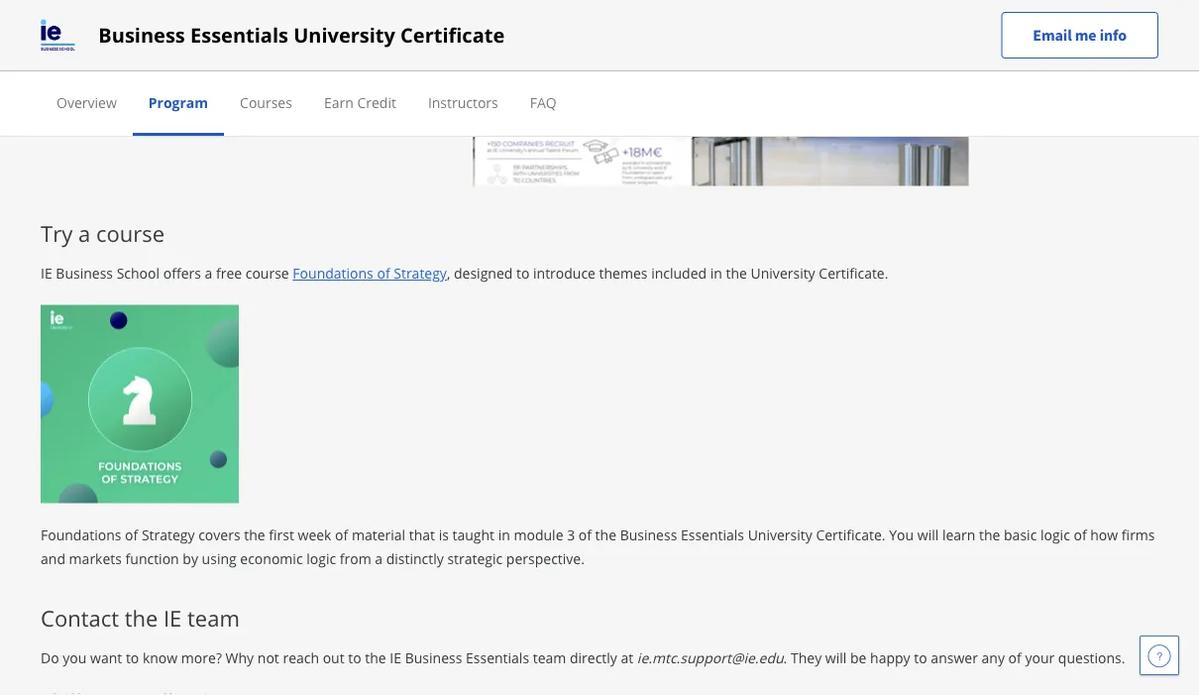 Task type: locate. For each thing, give the bounding box(es) containing it.
0 vertical spatial in
[[711, 263, 723, 282]]

distinctly
[[386, 549, 444, 568]]

program
[[149, 93, 208, 112]]

course right free
[[246, 263, 289, 282]]

0 vertical spatial certificate.
[[819, 263, 889, 282]]

themes
[[599, 263, 648, 282]]

0 vertical spatial strategy
[[394, 263, 447, 282]]

business essentials university certificate
[[98, 21, 505, 49]]

more
[[81, 41, 116, 60]]

1 horizontal spatial will
[[918, 525, 939, 544]]

earn
[[324, 93, 354, 112]]

1 horizontal spatial in
[[711, 263, 723, 282]]

directly
[[570, 648, 618, 667]]

info
[[1100, 25, 1127, 45]]

0 vertical spatial logic
[[1041, 525, 1071, 544]]

1 vertical spatial from
[[340, 549, 371, 568]]

course up "school"
[[96, 218, 165, 248]]

curriculum
[[246, 41, 316, 60]]

certificate.
[[819, 263, 889, 282], [816, 525, 886, 544]]

will inside foundations of strategy covers the first week of material that is taught in module 3 of the business essentials university certificate. you will learn the basic logic of how firms and markets function by using economic logic from a distinctly strategic perspective.
[[918, 525, 939, 544]]

0 vertical spatial a
[[78, 218, 90, 248]]

the right included
[[726, 263, 747, 282]]

to right 'happy'
[[914, 648, 928, 667]]

0 vertical spatial foundations
[[293, 263, 374, 282]]

1 vertical spatial logic
[[307, 549, 336, 568]]

questions.
[[1059, 648, 1126, 667]]

1 vertical spatial team
[[533, 648, 566, 667]]

from left this
[[320, 41, 351, 60]]

2 vertical spatial university
[[748, 525, 813, 544]]

in right included
[[711, 263, 723, 282]]

will
[[918, 525, 939, 544], [826, 648, 847, 667]]

reach
[[283, 648, 319, 667]]

a right try
[[78, 218, 90, 248]]

1 vertical spatial will
[[826, 648, 847, 667]]

firms
[[1122, 525, 1156, 544]]

to right want
[[126, 648, 139, 667]]

2 horizontal spatial ie
[[390, 648, 402, 667]]

0 horizontal spatial strategy
[[142, 525, 195, 544]]

free
[[216, 263, 242, 282]]

a left free
[[205, 263, 212, 282]]

of right the any
[[1009, 648, 1022, 667]]

first
[[269, 525, 294, 544]]

from
[[320, 41, 351, 60], [340, 549, 371, 568]]

1 horizontal spatial strategy
[[394, 263, 447, 282]]

1 vertical spatial a
[[205, 263, 212, 282]]

certificate. inside foundations of strategy covers the first week of material that is taught in module 3 of the business essentials university certificate. you will learn the basic logic of how firms and markets function by using economic logic from a distinctly strategic perspective.
[[816, 525, 886, 544]]

email me info button
[[1002, 12, 1159, 58]]

happy
[[871, 648, 911, 667]]

by
[[183, 549, 198, 568]]

of left how
[[1074, 525, 1087, 544]]

will left be
[[826, 648, 847, 667]]

2 horizontal spatial essentials
[[681, 525, 745, 544]]

foundations
[[293, 263, 374, 282], [41, 525, 121, 544]]

certificate menu element
[[41, 71, 1159, 136]]

ie up know
[[164, 603, 182, 633]]

strategy up "function"
[[142, 525, 195, 544]]

module
[[514, 525, 564, 544]]

0 horizontal spatial foundations
[[41, 525, 121, 544]]

the right about
[[161, 41, 182, 60]]

economic
[[240, 549, 303, 568]]

email
[[1033, 25, 1072, 45]]

in
[[711, 263, 723, 282], [498, 525, 510, 544]]

0 vertical spatial course
[[96, 218, 165, 248]]

ie down try
[[41, 263, 52, 282]]

the up know
[[125, 603, 158, 633]]

about
[[120, 41, 158, 60]]

course
[[96, 218, 165, 248], [246, 263, 289, 282]]

will right you
[[918, 525, 939, 544]]

the left first
[[244, 525, 265, 544]]

me
[[1075, 25, 1097, 45]]

try a course
[[41, 218, 165, 248]]

business
[[98, 21, 185, 49], [56, 263, 113, 282], [620, 525, 677, 544], [405, 648, 462, 667]]

1 vertical spatial essentials
[[681, 525, 745, 544]]

learn more about the program curriculum from this past webinar:
[[41, 41, 473, 60]]

1 horizontal spatial team
[[533, 648, 566, 667]]

1 vertical spatial foundations
[[41, 525, 121, 544]]

essentials
[[190, 21, 288, 49], [681, 525, 745, 544], [466, 648, 530, 667]]

university inside foundations of strategy covers the first week of material that is taught in module 3 of the business essentials university certificate. you will learn the basic logic of how firms and markets function by using economic logic from a distinctly strategic perspective.
[[748, 525, 813, 544]]

this
[[355, 41, 378, 60]]

included
[[652, 263, 707, 282]]

ie
[[41, 263, 52, 282], [164, 603, 182, 633], [390, 648, 402, 667]]

0 vertical spatial ie
[[41, 263, 52, 282]]

from down material
[[340, 549, 371, 568]]

do you want to know more? why not reach out to the ie business essentials team directly at ie.mtc.support@ie.edu . they will be happy to answer any of your questions.
[[41, 648, 1126, 667]]

university
[[294, 21, 395, 49], [751, 263, 816, 282], [748, 525, 813, 544]]

1 horizontal spatial a
[[205, 263, 212, 282]]

ie business school offers a free course foundations of strategy , designed to introduce themes included in the university certificate.
[[41, 263, 889, 282]]

1 vertical spatial strategy
[[142, 525, 195, 544]]

1 vertical spatial in
[[498, 525, 510, 544]]

of
[[377, 263, 390, 282], [125, 525, 138, 544], [335, 525, 348, 544], [579, 525, 592, 544], [1074, 525, 1087, 544], [1009, 648, 1022, 667]]

0 horizontal spatial course
[[96, 218, 165, 248]]

of left the ,
[[377, 263, 390, 282]]

0 vertical spatial will
[[918, 525, 939, 544]]

strategy inside foundations of strategy covers the first week of material that is taught in module 3 of the business essentials university certificate. you will learn the basic logic of how firms and markets function by using economic logic from a distinctly strategic perspective.
[[142, 525, 195, 544]]

logic down week
[[307, 549, 336, 568]]

markets
[[69, 549, 122, 568]]

2 vertical spatial a
[[375, 549, 383, 568]]

0 horizontal spatial ie
[[41, 263, 52, 282]]

perspective.
[[507, 549, 585, 568]]

be
[[851, 648, 867, 667]]

program
[[186, 41, 242, 60]]

team up the "more?"
[[187, 603, 240, 633]]

1 vertical spatial course
[[246, 263, 289, 282]]

and
[[41, 549, 65, 568]]

team
[[187, 603, 240, 633], [533, 648, 566, 667]]

a down material
[[375, 549, 383, 568]]

team left directly in the bottom of the page
[[533, 648, 566, 667]]

0 vertical spatial essentials
[[190, 21, 288, 49]]

contact
[[41, 603, 119, 633]]

0 horizontal spatial logic
[[307, 549, 336, 568]]

1 vertical spatial certificate.
[[816, 525, 886, 544]]

logic right basic
[[1041, 525, 1071, 544]]

out
[[323, 648, 345, 667]]

the
[[161, 41, 182, 60], [726, 263, 747, 282], [244, 525, 265, 544], [595, 525, 617, 544], [980, 525, 1001, 544], [125, 603, 158, 633], [365, 648, 386, 667]]

1 horizontal spatial essentials
[[466, 648, 530, 667]]

instructors link
[[428, 93, 498, 112]]

ie right out
[[390, 648, 402, 667]]

in right taught
[[498, 525, 510, 544]]

1 horizontal spatial foundations
[[293, 263, 374, 282]]

0 horizontal spatial team
[[187, 603, 240, 633]]

3
[[567, 525, 575, 544]]

at
[[621, 648, 634, 667]]

not
[[258, 648, 279, 667]]

strategy left designed
[[394, 263, 447, 282]]

covers
[[198, 525, 241, 544]]

is
[[439, 525, 449, 544]]

the right 3
[[595, 525, 617, 544]]

2 vertical spatial essentials
[[466, 648, 530, 667]]

1 horizontal spatial logic
[[1041, 525, 1071, 544]]

0 horizontal spatial in
[[498, 525, 510, 544]]

foundations of strategy covers the first week of material that is taught in module 3 of the business essentials university certificate. you will learn the basic logic of how firms and markets function by using economic logic from a distinctly strategic perspective.
[[41, 525, 1156, 568]]

past
[[382, 41, 410, 60]]

strategy
[[394, 263, 447, 282], [142, 525, 195, 544]]

2 horizontal spatial a
[[375, 549, 383, 568]]

overview
[[57, 93, 117, 112]]

1 horizontal spatial ie
[[164, 603, 182, 633]]

want
[[90, 648, 122, 667]]

why
[[226, 648, 254, 667]]



Task type: describe. For each thing, give the bounding box(es) containing it.
do
[[41, 648, 59, 667]]

courses
[[240, 93, 292, 112]]

learn
[[41, 41, 78, 60]]

material
[[352, 525, 406, 544]]

1 vertical spatial university
[[751, 263, 816, 282]]

of up "function"
[[125, 525, 138, 544]]

contact the ie team
[[41, 603, 240, 633]]

a inside foundations of strategy covers the first week of material that is taught in module 3 of the business essentials university certificate. you will learn the basic logic of how firms and markets function by using economic logic from a distinctly strategic perspective.
[[375, 549, 383, 568]]

introduce
[[533, 263, 596, 282]]

school
[[117, 263, 160, 282]]

to right designed
[[517, 263, 530, 282]]

know
[[143, 648, 178, 667]]

2 vertical spatial ie
[[390, 648, 402, 667]]

certificate
[[401, 21, 505, 49]]

that
[[409, 525, 435, 544]]

basic
[[1004, 525, 1037, 544]]

the right out
[[365, 648, 386, 667]]

help center image
[[1148, 643, 1172, 667]]

1 horizontal spatial course
[[246, 263, 289, 282]]

0 vertical spatial university
[[294, 21, 395, 49]]

the left basic
[[980, 525, 1001, 544]]

taught
[[453, 525, 495, 544]]

function
[[125, 549, 179, 568]]

of right 3
[[579, 525, 592, 544]]

learn
[[943, 525, 976, 544]]

week
[[298, 525, 332, 544]]

answer
[[931, 648, 978, 667]]

overview link
[[57, 93, 117, 112]]

0 vertical spatial team
[[187, 603, 240, 633]]

visual ie larger image
[[473, 0, 969, 186]]

program link
[[149, 93, 208, 112]]

instructors
[[428, 93, 498, 112]]

ie business school image
[[41, 19, 75, 51]]

webinar:
[[413, 41, 470, 60]]

you
[[63, 648, 87, 667]]

offers
[[163, 263, 201, 282]]

ie.mtc.support@ie.edu
[[637, 648, 784, 667]]

business inside foundations of strategy covers the first week of material that is taught in module 3 of the business essentials university certificate. you will learn the basic logic of how firms and markets function by using economic logic from a distinctly strategic perspective.
[[620, 525, 677, 544]]

strategic
[[448, 549, 503, 568]]

in inside foundations of strategy covers the first week of material that is taught in module 3 of the business essentials university certificate. you will learn the basic logic of how firms and markets function by using economic logic from a distinctly strategic perspective.
[[498, 525, 510, 544]]

designed
[[454, 263, 513, 282]]

.
[[784, 648, 788, 667]]

how
[[1091, 525, 1119, 544]]

faq
[[530, 93, 557, 112]]

to right out
[[348, 648, 362, 667]]

using
[[202, 549, 237, 568]]

you
[[890, 525, 914, 544]]

foundations inside foundations of strategy covers the first week of material that is taught in module 3 of the business essentials university certificate. you will learn the basic logic of how firms and markets function by using economic logic from a distinctly strategic perspective.
[[41, 525, 121, 544]]

,
[[447, 263, 450, 282]]

try
[[41, 218, 73, 248]]

email me info
[[1033, 25, 1127, 45]]

0 horizontal spatial a
[[78, 218, 90, 248]]

more?
[[181, 648, 222, 667]]

from inside foundations of strategy covers the first week of material that is taught in module 3 of the business essentials university certificate. you will learn the basic logic of how firms and markets function by using economic logic from a distinctly strategic perspective.
[[340, 549, 371, 568]]

of right week
[[335, 525, 348, 544]]

courses link
[[240, 93, 292, 112]]

any
[[982, 648, 1005, 667]]

faq link
[[530, 93, 557, 112]]

they
[[791, 648, 822, 667]]

earn credit
[[324, 93, 396, 112]]

earn credit link
[[324, 93, 396, 112]]

0 vertical spatial from
[[320, 41, 351, 60]]

essentials inside foundations of strategy covers the first week of material that is taught in module 3 of the business essentials university certificate. you will learn the basic logic of how firms and markets function by using economic logic from a distinctly strategic perspective.
[[681, 525, 745, 544]]

1 vertical spatial ie
[[164, 603, 182, 633]]

credit
[[357, 93, 396, 112]]

foundations of strategy link
[[293, 263, 447, 282]]

0 horizontal spatial will
[[826, 648, 847, 667]]

foundations of strategy course image
[[41, 305, 239, 503]]

0 horizontal spatial essentials
[[190, 21, 288, 49]]

your
[[1026, 648, 1055, 667]]



Task type: vqa. For each thing, say whether or not it's contained in the screenshot.
the bottom What's included
no



